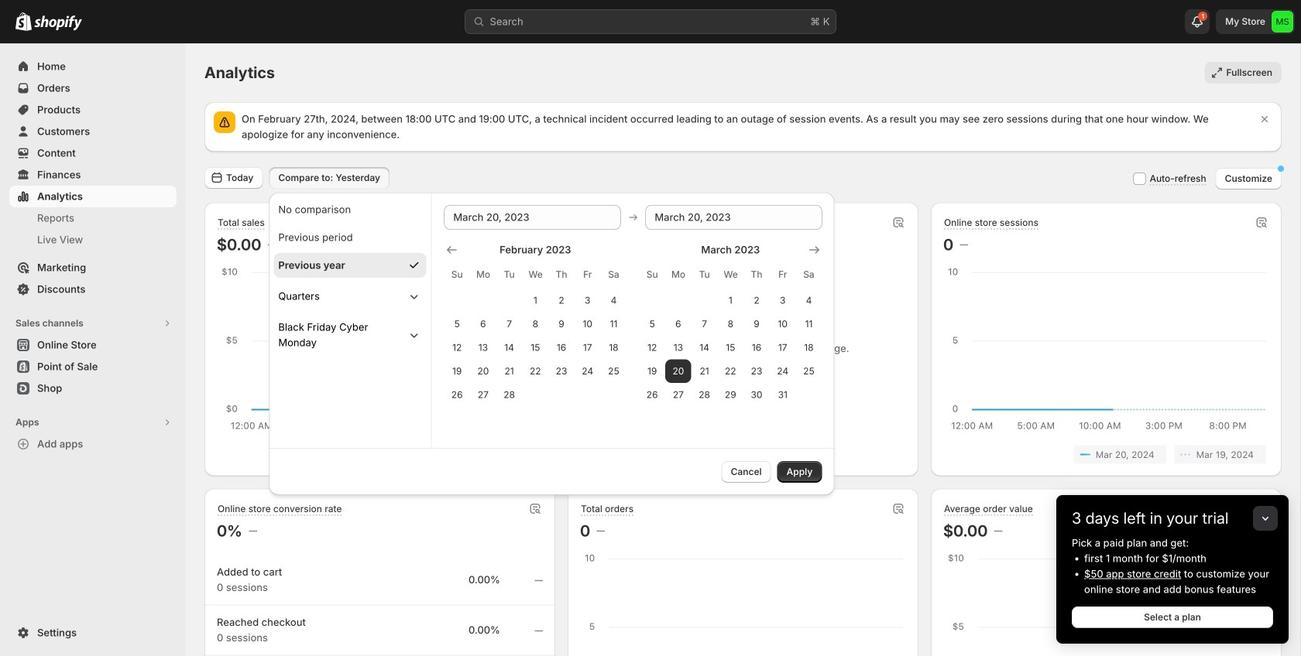 Task type: locate. For each thing, give the bounding box(es) containing it.
1 horizontal spatial monday element
[[665, 261, 691, 289]]

sunday element
[[444, 261, 470, 289], [639, 261, 665, 289]]

1 horizontal spatial thursday element
[[744, 261, 770, 289]]

thursday element down yyyy-mm-dd text box
[[744, 261, 770, 289]]

shopify image
[[15, 12, 32, 31], [34, 15, 82, 31]]

1 grid from the left
[[444, 242, 627, 407]]

thursday element down yyyy-mm-dd text field
[[548, 261, 575, 289]]

tuesday element for monday element associated with first wednesday 'element' from right
[[691, 261, 718, 289]]

0 horizontal spatial thursday element
[[548, 261, 575, 289]]

1 sunday element from the left
[[444, 261, 470, 289]]

0 horizontal spatial grid
[[444, 242, 627, 407]]

1 horizontal spatial grid
[[639, 242, 822, 407]]

2 wednesday element from the left
[[718, 261, 744, 289]]

2 sunday element from the left
[[639, 261, 665, 289]]

tuesday element
[[496, 261, 522, 289], [691, 261, 718, 289]]

1 tuesday element from the left
[[496, 261, 522, 289]]

wednesday element down yyyy-mm-dd text field
[[522, 261, 548, 289]]

1 horizontal spatial shopify image
[[34, 15, 82, 31]]

1 horizontal spatial wednesday element
[[718, 261, 744, 289]]

monday element for first wednesday 'element' from right
[[665, 261, 691, 289]]

wednesday element down yyyy-mm-dd text box
[[718, 261, 744, 289]]

thursday element for first wednesday 'element' from right
[[744, 261, 770, 289]]

1 friday element from the left
[[575, 261, 601, 289]]

1 horizontal spatial friday element
[[770, 261, 796, 289]]

2 thursday element from the left
[[744, 261, 770, 289]]

0 horizontal spatial friday element
[[575, 261, 601, 289]]

2 list from the left
[[946, 446, 1266, 464]]

grid
[[444, 242, 627, 407], [639, 242, 822, 407]]

1 horizontal spatial sunday element
[[639, 261, 665, 289]]

tuesday element down yyyy-mm-dd text field
[[496, 261, 522, 289]]

1 monday element from the left
[[470, 261, 496, 289]]

1 saturday element from the left
[[601, 261, 627, 289]]

0 horizontal spatial sunday element
[[444, 261, 470, 289]]

monday element
[[470, 261, 496, 289], [665, 261, 691, 289]]

0 horizontal spatial monday element
[[470, 261, 496, 289]]

1 thursday element from the left
[[548, 261, 575, 289]]

2 friday element from the left
[[770, 261, 796, 289]]

0 horizontal spatial list
[[220, 446, 540, 464]]

1 horizontal spatial saturday element
[[796, 261, 822, 289]]

1 horizontal spatial list
[[946, 446, 1266, 464]]

sunday element for monday element associated with 1st wednesday 'element' from left
[[444, 261, 470, 289]]

friday element
[[575, 261, 601, 289], [770, 261, 796, 289]]

tuesday element down yyyy-mm-dd text box
[[691, 261, 718, 289]]

2 saturday element from the left
[[796, 261, 822, 289]]

0 horizontal spatial tuesday element
[[496, 261, 522, 289]]

wednesday element
[[522, 261, 548, 289], [718, 261, 744, 289]]

2 tuesday element from the left
[[691, 261, 718, 289]]

my store image
[[1272, 11, 1293, 33]]

0 horizontal spatial saturday element
[[601, 261, 627, 289]]

friday element for 1st wednesday 'element' from left
[[575, 261, 601, 289]]

sunday element for monday element associated with first wednesday 'element' from right
[[639, 261, 665, 289]]

list
[[220, 446, 540, 464], [946, 446, 1266, 464]]

0 horizontal spatial wednesday element
[[522, 261, 548, 289]]

1 horizontal spatial tuesday element
[[691, 261, 718, 289]]

thursday element
[[548, 261, 575, 289], [744, 261, 770, 289]]

saturday element
[[601, 261, 627, 289], [796, 261, 822, 289]]

2 monday element from the left
[[665, 261, 691, 289]]

YYYY-MM-DD text field
[[444, 205, 621, 230]]

0 horizontal spatial shopify image
[[15, 12, 32, 31]]



Task type: describe. For each thing, give the bounding box(es) containing it.
tuesday element for monday element associated with 1st wednesday 'element' from left
[[496, 261, 522, 289]]

YYYY-MM-DD text field
[[645, 205, 822, 230]]

thursday element for 1st wednesday 'element' from left
[[548, 261, 575, 289]]

monday element for 1st wednesday 'element' from left
[[470, 261, 496, 289]]

2 grid from the left
[[639, 242, 822, 407]]

1 list from the left
[[220, 446, 540, 464]]

1 wednesday element from the left
[[522, 261, 548, 289]]

friday element for first wednesday 'element' from right
[[770, 261, 796, 289]]

saturday element for friday element associated with 1st wednesday 'element' from left
[[601, 261, 627, 289]]

saturday element for first wednesday 'element' from right friday element
[[796, 261, 822, 289]]



